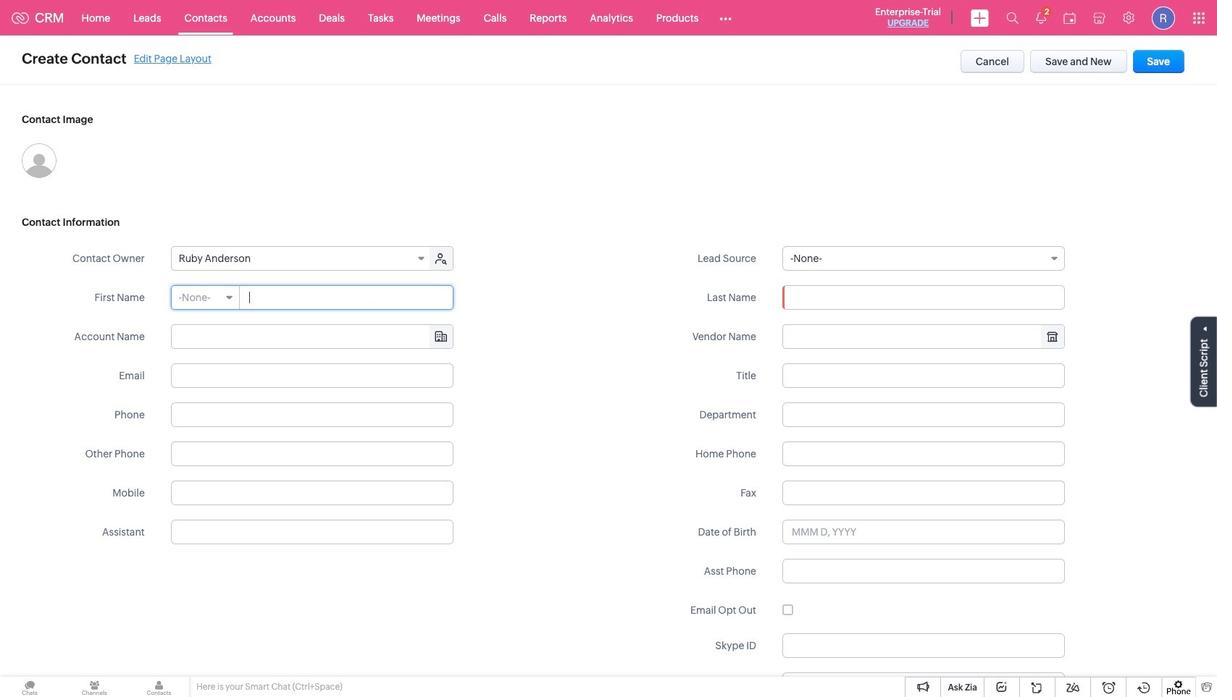 Task type: locate. For each thing, give the bounding box(es) containing it.
None text field
[[172, 325, 453, 348], [171, 364, 453, 388], [171, 403, 453, 427], [171, 520, 453, 545], [782, 673, 1065, 698], [172, 325, 453, 348], [171, 364, 453, 388], [171, 403, 453, 427], [171, 520, 453, 545], [782, 673, 1065, 698]]

profile element
[[1143, 0, 1184, 35]]

signals element
[[1027, 0, 1055, 35]]

calendar image
[[1063, 12, 1076, 24]]

logo image
[[12, 12, 29, 24]]

image image
[[22, 143, 57, 178]]

create menu image
[[971, 9, 989, 26]]

None text field
[[782, 285, 1065, 310], [240, 286, 453, 309], [782, 364, 1065, 388], [782, 403, 1065, 427], [171, 442, 453, 467], [782, 442, 1065, 467], [171, 481, 453, 506], [782, 481, 1065, 506], [782, 559, 1065, 584], [782, 634, 1065, 659], [782, 285, 1065, 310], [240, 286, 453, 309], [782, 364, 1065, 388], [782, 403, 1065, 427], [171, 442, 453, 467], [782, 442, 1065, 467], [171, 481, 453, 506], [782, 481, 1065, 506], [782, 559, 1065, 584], [782, 634, 1065, 659]]

contacts image
[[129, 677, 189, 698]]

None field
[[782, 246, 1065, 271], [172, 247, 431, 270], [172, 286, 240, 309], [172, 325, 453, 348], [783, 325, 1064, 348], [782, 246, 1065, 271], [172, 247, 431, 270], [172, 286, 240, 309], [172, 325, 453, 348], [783, 325, 1064, 348]]



Task type: vqa. For each thing, say whether or not it's contained in the screenshot.
field
yes



Task type: describe. For each thing, give the bounding box(es) containing it.
Other Modules field
[[710, 6, 741, 29]]

search element
[[998, 0, 1027, 35]]

channels image
[[65, 677, 124, 698]]

create menu element
[[962, 0, 998, 35]]

chats image
[[0, 677, 60, 698]]

search image
[[1006, 12, 1019, 24]]

MMM D, YYYY text field
[[782, 520, 1065, 545]]

profile image
[[1152, 6, 1175, 29]]



